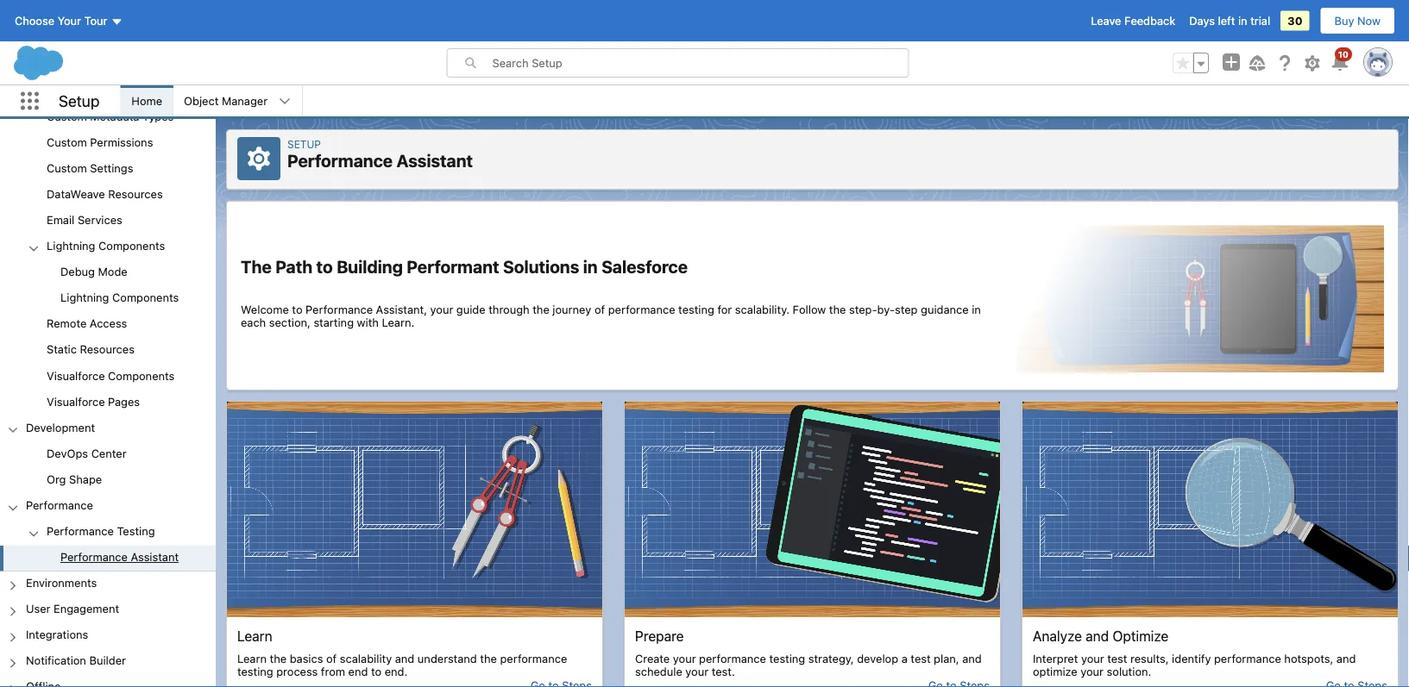 Task type: vqa. For each thing, say whether or not it's contained in the screenshot.


Task type: describe. For each thing, give the bounding box(es) containing it.
scalability
[[340, 652, 392, 665]]

to inside learn learn the basics of scalability and understand the performance testing process from end to end.
[[371, 665, 382, 678]]

visualforce pages
[[47, 395, 140, 408]]

0 vertical spatial lightning components link
[[47, 239, 165, 255]]

devops center link
[[47, 447, 126, 463]]

environments link
[[26, 577, 97, 592]]

days
[[1189, 14, 1215, 27]]

performance inside setup performance assistant
[[287, 151, 393, 171]]

manager
[[222, 95, 268, 107]]

analyze and optimize interpret your test results, identify performance hotspots, and optimize your solution.
[[1033, 629, 1356, 678]]

the left the step-
[[829, 303, 846, 316]]

/performanceassistant/resources/banner_execute.png image
[[625, 402, 1000, 618]]

org shape link
[[47, 473, 102, 489]]

performance tree item
[[0, 494, 216, 572]]

devops
[[47, 447, 88, 460]]

now
[[1358, 14, 1381, 27]]

setup link
[[287, 138, 321, 150]]

performance inside learn learn the basics of scalability and understand the performance testing process from end to end.
[[500, 652, 567, 665]]

your left test.
[[686, 665, 709, 678]]

home link
[[121, 85, 173, 117]]

hotspots,
[[1285, 652, 1334, 665]]

performant
[[407, 256, 499, 277]]

process
[[276, 665, 318, 678]]

email services link
[[47, 213, 122, 229]]

debug mode link
[[60, 265, 127, 281]]

choose
[[15, 14, 54, 27]]

from
[[321, 665, 345, 678]]

visualforce components
[[47, 369, 175, 382]]

with
[[357, 316, 379, 329]]

performance inside the welcome to performance assistant, your guide through the journey of performance testing for scalability. follow the step-by-step guidance in each section, starting with learn.
[[608, 303, 675, 316]]

performance assistant tree item
[[0, 546, 216, 572]]

step-
[[849, 303, 877, 316]]

user engagement link
[[26, 603, 119, 618]]

custom settings
[[47, 162, 133, 174]]

resources for static resources
[[80, 343, 135, 356]]

org
[[47, 473, 66, 486]]

integrations link
[[26, 629, 88, 644]]

remote access
[[47, 317, 127, 330]]

leave feedback
[[1091, 14, 1176, 27]]

of inside the welcome to performance assistant, your guide through the journey of performance testing for scalability. follow the step-by-step guidance in each section, starting with learn.
[[595, 303, 605, 316]]

1 learn from the top
[[237, 629, 272, 645]]

dataweave
[[47, 187, 105, 200]]

2 learn from the top
[[237, 652, 267, 665]]

static resources link
[[47, 343, 135, 359]]

debug mode
[[60, 265, 127, 278]]

/performanceassistant/resources/banner_design.png image
[[227, 402, 602, 618]]

performance assistant link
[[60, 551, 179, 567]]

section,
[[269, 316, 311, 329]]

journey
[[553, 303, 591, 316]]

path
[[275, 256, 313, 277]]

resources for dataweave resources
[[108, 187, 163, 200]]

1 vertical spatial in
[[583, 256, 598, 277]]

mode
[[98, 265, 127, 278]]

your right create
[[673, 652, 696, 665]]

environments
[[26, 577, 97, 590]]

static
[[47, 343, 77, 356]]

strategy,
[[808, 652, 854, 665]]

welcome
[[241, 303, 289, 316]]

solutions
[[503, 256, 579, 277]]

notification
[[26, 655, 86, 668]]

end.
[[385, 665, 408, 678]]

feedback
[[1125, 14, 1176, 27]]

group containing debug mode
[[0, 260, 216, 312]]

0 vertical spatial components
[[98, 239, 165, 252]]

section image image
[[1017, 226, 1384, 373]]

visualforce for visualforce components
[[47, 369, 105, 382]]

test.
[[712, 665, 735, 678]]

0 vertical spatial lightning
[[47, 239, 95, 252]]

learn learn the basics of scalability and understand the performance testing process from end to end.
[[237, 629, 567, 678]]

step
[[895, 303, 918, 316]]

custom settings link
[[47, 162, 133, 177]]

through
[[489, 303, 530, 316]]

end
[[348, 665, 368, 678]]

optimize
[[1113, 629, 1169, 645]]

and inside prepare create your performance testing strategy, develop a test plan, and schedule your test.
[[962, 652, 982, 665]]

custom permissions link
[[47, 136, 153, 151]]

custom for custom permissions
[[47, 136, 87, 149]]

and right "analyze"
[[1086, 629, 1109, 645]]

10
[[1338, 49, 1349, 59]]

services
[[78, 213, 122, 226]]

notification builder link
[[26, 655, 126, 670]]

the left basics
[[270, 652, 287, 665]]

devops center
[[47, 447, 126, 460]]

remote
[[47, 317, 87, 330]]

performance inside prepare create your performance testing strategy, develop a test plan, and schedule your test.
[[699, 652, 766, 665]]

plan,
[[934, 652, 959, 665]]

Search Setup text field
[[492, 49, 908, 77]]

builder
[[89, 655, 126, 668]]

1 vertical spatial components
[[112, 291, 179, 304]]

develop
[[857, 652, 899, 665]]

1 vertical spatial lightning
[[60, 291, 109, 304]]

days left in trial
[[1189, 14, 1271, 27]]

setup for setup
[[59, 92, 100, 110]]

your inside the welcome to performance assistant, your guide through the journey of performance testing for scalability. follow the step-by-step guidance in each section, starting with learn.
[[430, 303, 453, 316]]

email services
[[47, 213, 122, 226]]

dataweave resources link
[[47, 187, 163, 203]]

choose your tour
[[15, 14, 107, 27]]

types
[[142, 110, 174, 123]]

performance for performance assistant
[[60, 551, 128, 564]]

permissions
[[90, 136, 153, 149]]

integrations
[[26, 629, 88, 642]]

group containing devops center
[[0, 442, 216, 494]]



Task type: locate. For each thing, give the bounding box(es) containing it.
components down the mode
[[112, 291, 179, 304]]

engagement
[[54, 603, 119, 616]]

choose your tour button
[[14, 7, 124, 35]]

1 vertical spatial assistant
[[131, 551, 179, 564]]

performance inside analyze and optimize interpret your test results, identify performance hotspots, and optimize your solution.
[[1214, 652, 1281, 665]]

2 horizontal spatial to
[[371, 665, 382, 678]]

performance
[[287, 151, 393, 171], [306, 303, 373, 316], [26, 499, 93, 512], [47, 525, 114, 538], [60, 551, 128, 564]]

performance for performance link
[[26, 499, 93, 512]]

performance assistant
[[60, 551, 179, 564]]

3 custom from the top
[[47, 162, 87, 174]]

0 horizontal spatial of
[[326, 652, 337, 665]]

performance down building
[[306, 303, 373, 316]]

2 visualforce from the top
[[47, 395, 105, 408]]

setup for setup performance assistant
[[287, 138, 321, 150]]

testing left strategy,
[[769, 652, 805, 665]]

understand
[[418, 652, 477, 665]]

1 horizontal spatial of
[[595, 303, 605, 316]]

guide
[[456, 303, 486, 316]]

test down optimize
[[1107, 652, 1128, 665]]

1 horizontal spatial testing
[[678, 303, 714, 316]]

2 horizontal spatial testing
[[769, 652, 805, 665]]

0 horizontal spatial setup
[[59, 92, 100, 110]]

of right basics
[[326, 652, 337, 665]]

0 vertical spatial lightning components
[[47, 239, 165, 252]]

performance down performance link
[[47, 525, 114, 538]]

1 vertical spatial visualforce
[[47, 395, 105, 408]]

the path to building performant solutions in salesforce
[[241, 256, 688, 277]]

your right interpret
[[1081, 652, 1104, 665]]

components up the mode
[[98, 239, 165, 252]]

your right the optimize in the right of the page
[[1081, 665, 1104, 678]]

/performanceassistant/resources/banner_analyze.png image
[[1023, 402, 1398, 618]]

custom metadata types link
[[47, 110, 174, 125]]

2 vertical spatial custom
[[47, 162, 87, 174]]

1 vertical spatial of
[[326, 652, 337, 665]]

0 vertical spatial to
[[316, 256, 333, 277]]

in right "guidance"
[[972, 303, 981, 316]]

org shape
[[47, 473, 102, 486]]

object
[[184, 95, 219, 107]]

shape
[[69, 473, 102, 486]]

0 vertical spatial of
[[595, 303, 605, 316]]

the
[[241, 256, 272, 277]]

visualforce up development
[[47, 395, 105, 408]]

visualforce for visualforce pages
[[47, 395, 105, 408]]

schedule
[[635, 665, 683, 678]]

of inside learn learn the basics of scalability and understand the performance testing process from end to end.
[[326, 652, 337, 665]]

test right the a on the right bottom
[[911, 652, 931, 665]]

development link
[[26, 421, 95, 437]]

0 vertical spatial custom
[[47, 110, 87, 123]]

results,
[[1131, 652, 1169, 665]]

1 test from the left
[[911, 652, 931, 665]]

custom up custom settings
[[47, 136, 87, 149]]

test inside prepare create your performance testing strategy, develop a test plan, and schedule your test.
[[911, 652, 931, 665]]

buy now button
[[1320, 7, 1396, 35]]

0 horizontal spatial test
[[911, 652, 931, 665]]

lightning components link up the mode
[[47, 239, 165, 255]]

group
[[0, 53, 216, 416], [1173, 53, 1209, 73], [0, 260, 216, 312], [0, 442, 216, 494]]

performance testing tree item
[[0, 520, 216, 572]]

setup performance assistant
[[287, 138, 473, 171]]

0 horizontal spatial to
[[292, 303, 303, 316]]

lightning up remote access
[[60, 291, 109, 304]]

30
[[1288, 14, 1303, 27]]

lightning components down the services
[[47, 239, 165, 252]]

buy
[[1335, 14, 1355, 27]]

0 vertical spatial learn
[[237, 629, 272, 645]]

starting
[[314, 316, 354, 329]]

solution.
[[1107, 665, 1152, 678]]

assistant inside tree item
[[131, 551, 179, 564]]

1 horizontal spatial setup
[[287, 138, 321, 150]]

optimize
[[1033, 665, 1078, 678]]

follow
[[793, 303, 826, 316]]

testing
[[117, 525, 155, 538]]

development
[[26, 421, 95, 434]]

and
[[1086, 629, 1109, 645], [395, 652, 415, 665], [962, 652, 982, 665], [1337, 652, 1356, 665]]

performance inside the welcome to performance assistant, your guide through the journey of performance testing for scalability. follow the step-by-step guidance in each section, starting with learn.
[[306, 303, 373, 316]]

interpret
[[1033, 652, 1078, 665]]

0 vertical spatial visualforce
[[47, 369, 105, 382]]

email
[[47, 213, 75, 226]]

performance down org
[[26, 499, 93, 512]]

testing inside prepare create your performance testing strategy, develop a test plan, and schedule your test.
[[769, 652, 805, 665]]

assistant inside setup performance assistant
[[397, 151, 473, 171]]

and inside learn learn the basics of scalability and understand the performance testing process from end to end.
[[395, 652, 415, 665]]

by-
[[877, 303, 895, 316]]

performance down performance testing link
[[60, 551, 128, 564]]

0 horizontal spatial assistant
[[131, 551, 179, 564]]

1 vertical spatial lightning components link
[[60, 291, 179, 307]]

2 vertical spatial in
[[972, 303, 981, 316]]

of
[[595, 303, 605, 316], [326, 652, 337, 665]]

prepare create your performance testing strategy, develop a test plan, and schedule your test.
[[635, 629, 982, 678]]

setup
[[59, 92, 100, 110], [287, 138, 321, 150]]

and right scalability
[[395, 652, 415, 665]]

custom for custom metadata types
[[47, 110, 87, 123]]

custom permissions
[[47, 136, 153, 149]]

prepare
[[635, 629, 684, 645]]

lightning up debug
[[47, 239, 95, 252]]

left
[[1218, 14, 1235, 27]]

1 horizontal spatial in
[[972, 303, 981, 316]]

testing
[[678, 303, 714, 316], [769, 652, 805, 665], [237, 665, 273, 678]]

static resources
[[47, 343, 135, 356]]

trial
[[1251, 14, 1271, 27]]

lightning components down the mode
[[60, 291, 179, 304]]

2 vertical spatial components
[[108, 369, 175, 382]]

basics
[[290, 652, 323, 665]]

in
[[1238, 14, 1248, 27], [583, 256, 598, 277], [972, 303, 981, 316]]

components
[[98, 239, 165, 252], [112, 291, 179, 304], [108, 369, 175, 382]]

2 vertical spatial to
[[371, 665, 382, 678]]

1 visualforce from the top
[[47, 369, 105, 382]]

0 vertical spatial in
[[1238, 14, 1248, 27]]

each
[[241, 316, 266, 329]]

to right end
[[371, 665, 382, 678]]

development tree item
[[0, 416, 216, 494]]

resources down settings
[[108, 187, 163, 200]]

test inside analyze and optimize interpret your test results, identify performance hotspots, and optimize your solution.
[[1107, 652, 1128, 665]]

center
[[91, 447, 126, 460]]

performance testing
[[47, 525, 155, 538]]

1 horizontal spatial test
[[1107, 652, 1128, 665]]

0 vertical spatial resources
[[108, 187, 163, 200]]

lightning components link
[[47, 239, 165, 255], [60, 291, 179, 307]]

in inside the welcome to performance assistant, your guide through the journey of performance testing for scalability. follow the step-by-step guidance in each section, starting with learn.
[[972, 303, 981, 316]]

notification builder
[[26, 655, 126, 668]]

for
[[718, 303, 732, 316]]

to right welcome at the top
[[292, 303, 303, 316]]

0 vertical spatial assistant
[[397, 151, 473, 171]]

custom up dataweave
[[47, 162, 87, 174]]

testing inside the welcome to performance assistant, your guide through the journey of performance testing for scalability. follow the step-by-step guidance in each section, starting with learn.
[[678, 303, 714, 316]]

and right plan,
[[962, 652, 982, 665]]

of right journey
[[595, 303, 605, 316]]

test
[[911, 652, 931, 665], [1107, 652, 1128, 665]]

visualforce
[[47, 369, 105, 382], [47, 395, 105, 408]]

leave
[[1091, 14, 1122, 27]]

your left guide
[[430, 303, 453, 316]]

0 horizontal spatial testing
[[237, 665, 273, 678]]

1 vertical spatial learn
[[237, 652, 267, 665]]

1 vertical spatial to
[[292, 303, 303, 316]]

1 vertical spatial lightning components
[[60, 291, 179, 304]]

user engagement
[[26, 603, 119, 616]]

and right hotspots,
[[1337, 652, 1356, 665]]

testing left process
[[237, 665, 273, 678]]

the right understand
[[480, 652, 497, 665]]

visualforce down the static resources link
[[47, 369, 105, 382]]

2 horizontal spatial in
[[1238, 14, 1248, 27]]

remote access link
[[47, 317, 127, 333]]

testing inside learn learn the basics of scalability and understand the performance testing process from end to end.
[[237, 665, 273, 678]]

leave feedback link
[[1091, 14, 1176, 27]]

create
[[635, 652, 670, 665]]

setup inside setup performance assistant
[[287, 138, 321, 150]]

10 button
[[1330, 47, 1352, 73]]

identify
[[1172, 652, 1211, 665]]

lightning components
[[47, 239, 165, 252], [60, 291, 179, 304]]

salesforce
[[602, 256, 688, 277]]

group containing custom metadata types
[[0, 53, 216, 416]]

1 horizontal spatial to
[[316, 256, 333, 277]]

testing left for on the right top
[[678, 303, 714, 316]]

learn.
[[382, 316, 414, 329]]

performance down the setup "link"
[[287, 151, 393, 171]]

in right left
[[1238, 14, 1248, 27]]

1 vertical spatial custom
[[47, 136, 87, 149]]

components up the pages
[[108, 369, 175, 382]]

resources down 'access'
[[80, 343, 135, 356]]

in up journey
[[583, 256, 598, 277]]

resources
[[108, 187, 163, 200], [80, 343, 135, 356]]

lightning components tree item
[[0, 234, 216, 312]]

to right path
[[316, 256, 333, 277]]

buy now
[[1335, 14, 1381, 27]]

the left journey
[[533, 303, 550, 316]]

1 custom from the top
[[47, 110, 87, 123]]

to inside the welcome to performance assistant, your guide through the journey of performance testing for scalability. follow the step-by-step guidance in each section, starting with learn.
[[292, 303, 303, 316]]

1 vertical spatial setup
[[287, 138, 321, 150]]

metadata
[[90, 110, 139, 123]]

debug
[[60, 265, 95, 278]]

performance for performance testing
[[47, 525, 114, 538]]

user
[[26, 603, 50, 616]]

custom for custom settings
[[47, 162, 87, 174]]

1 horizontal spatial assistant
[[397, 151, 473, 171]]

0 vertical spatial setup
[[59, 92, 100, 110]]

0 horizontal spatial in
[[583, 256, 598, 277]]

1 vertical spatial resources
[[80, 343, 135, 356]]

2 custom from the top
[[47, 136, 87, 149]]

lightning components link up 'access'
[[60, 291, 179, 307]]

2 test from the left
[[1107, 652, 1128, 665]]

lightning
[[47, 239, 95, 252], [60, 291, 109, 304]]

custom up custom permissions on the left top of page
[[47, 110, 87, 123]]



